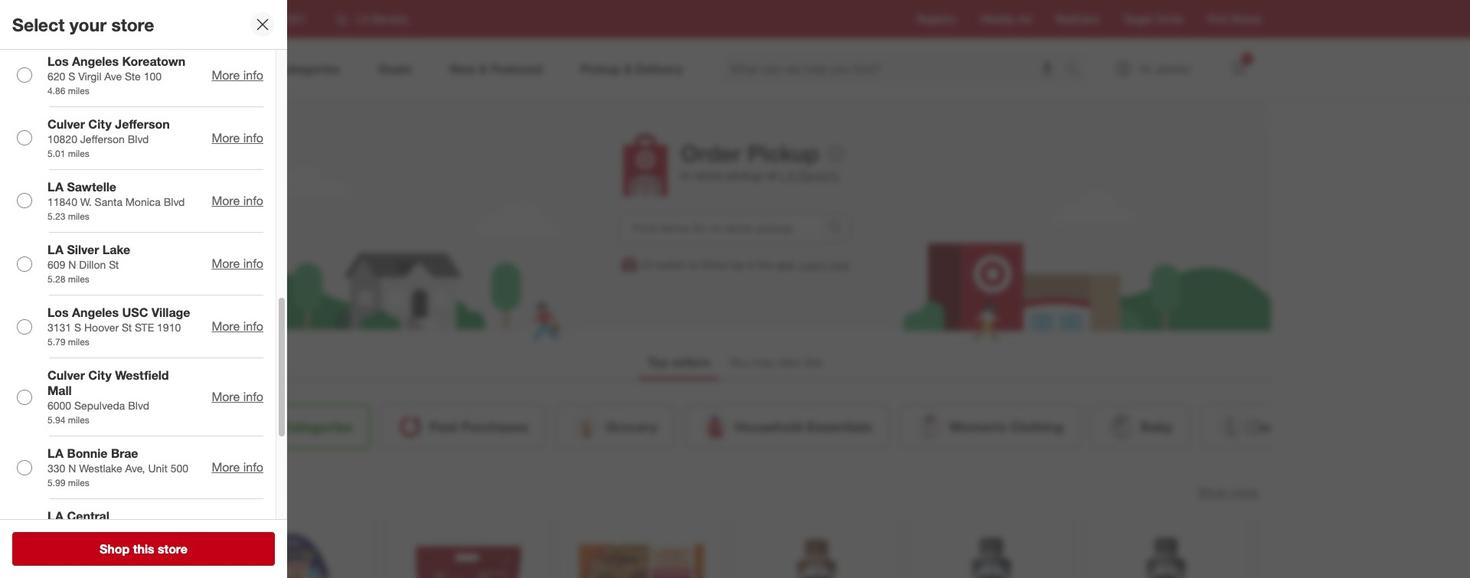 Task type: locate. For each thing, give the bounding box(es) containing it.
shop for shop more
[[1198, 485, 1227, 500]]

7 miles from the top
[[68, 477, 89, 489]]

in
[[747, 258, 755, 271]]

miles down 10820
[[68, 148, 89, 159]]

2 culver from the top
[[47, 368, 85, 383]]

la bonnie brae 330 n westlake ave, unit 500 5.99 miles
[[47, 446, 188, 489]]

past
[[430, 419, 458, 435]]

jefferson down ste
[[115, 116, 170, 131]]

6 more info from the top
[[212, 389, 263, 405]]

find stores
[[1208, 12, 1262, 25]]

0 vertical spatial store
[[111, 13, 154, 35]]

select
[[12, 13, 65, 35]]

miles down the virgil at top
[[68, 85, 89, 96]]

target circle link
[[1123, 11, 1183, 27]]

info for la silver lake
[[243, 256, 263, 271]]

baby
[[1141, 419, 1173, 435]]

la inside la bonnie brae 330 n westlake ave, unit 500 5.99 miles
[[47, 446, 64, 461]]

miles inside la sawtelle 11840 w. santa monica blvd 5.23 miles
[[68, 210, 89, 222]]

1 info from the top
[[243, 67, 263, 82]]

5 info from the top
[[243, 319, 263, 334]]

1 vertical spatial beverly
[[799, 168, 840, 183]]

you
[[729, 355, 749, 370]]

n inside la silver lake 609 n dillon st 5.28 miles
[[68, 258, 76, 271]]

2 angeles from the top
[[72, 305, 119, 320]]

miles
[[68, 85, 89, 96], [68, 148, 89, 159], [68, 210, 89, 222], [68, 273, 89, 285], [68, 336, 89, 348], [68, 414, 89, 426], [68, 477, 89, 489]]

more
[[212, 67, 240, 82], [212, 130, 240, 145], [212, 193, 240, 208], [212, 256, 240, 271], [212, 319, 240, 334], [212, 389, 240, 405], [212, 460, 240, 475]]

your
[[69, 13, 107, 35]]

What can we help you find? suggestions appear below search field
[[720, 52, 1069, 86]]

2 city from the top
[[88, 368, 112, 383]]

more info link
[[212, 67, 263, 82], [212, 130, 263, 145], [212, 193, 263, 208], [212, 256, 263, 271], [212, 319, 263, 334], [212, 389, 263, 405], [212, 460, 263, 475]]

2 horizontal spatial store
[[695, 168, 723, 183]]

0 horizontal spatial st
[[109, 258, 119, 271]]

1 vertical spatial blvd
[[164, 195, 185, 208]]

jefferson right 10820
[[80, 132, 125, 145]]

0 horizontal spatial grocery
[[214, 479, 282, 501]]

5 miles from the top
[[68, 336, 89, 348]]

la central
[[47, 509, 110, 524]]

4 more info from the top
[[212, 256, 263, 271]]

find
[[1208, 12, 1228, 25]]

redcard link
[[1056, 11, 1099, 27]]

angeles up hoover
[[72, 305, 119, 320]]

Find items for in-store pickup search field
[[620, 214, 820, 243]]

learn how button
[[800, 257, 850, 273]]

st
[[109, 258, 119, 271], [122, 321, 132, 334]]

n
[[68, 258, 76, 271], [68, 462, 76, 475]]

angeles inside los angeles koreatown 620 s virgil ave ste 100 4.86 miles
[[72, 53, 119, 69]]

at
[[766, 168, 777, 183]]

blvd inside la sawtelle 11840 w. santa monica blvd 5.23 miles
[[164, 195, 185, 208]]

s right 620
[[68, 69, 75, 82]]

3131
[[47, 321, 71, 334]]

0 vertical spatial st
[[109, 258, 119, 271]]

more info for la bonnie brae
[[212, 460, 263, 475]]

shop left more
[[1198, 485, 1227, 500]]

2 n from the top
[[68, 462, 76, 475]]

6000
[[47, 399, 71, 412]]

grocery button
[[555, 405, 675, 449]]

7 more info link from the top
[[212, 460, 263, 475]]

4 info from the top
[[243, 256, 263, 271]]

virgil
[[78, 69, 101, 82]]

1 horizontal spatial grocery
[[606, 419, 658, 435]]

usc
[[122, 305, 148, 320]]

los angeles usc village 3131 s hoover st ste 1910 5.79 miles
[[47, 305, 190, 348]]

1 vertical spatial culver
[[47, 368, 85, 383]]

4.86
[[47, 85, 65, 96]]

culver inside culver city jefferson 10820 jefferson blvd 5.01 miles
[[47, 116, 85, 131]]

beverly inside "dropdown button"
[[373, 12, 408, 25]]

0 vertical spatial city
[[88, 116, 112, 131]]

you may also like link
[[719, 348, 832, 380]]

store up koreatown
[[111, 13, 154, 35]]

0 horizontal spatial beverly
[[373, 12, 408, 25]]

2 vertical spatial store
[[158, 541, 188, 557]]

info for la sawtelle
[[243, 193, 263, 208]]

circle
[[1156, 12, 1183, 25]]

store right this
[[158, 541, 188, 557]]

culver
[[47, 116, 85, 131], [47, 368, 85, 383]]

sawtelle
[[67, 179, 116, 194]]

culver city westfield mall 6000 sepulveda blvd 5.94 miles
[[47, 368, 169, 426]]

2 los from the top
[[47, 305, 69, 320]]

2 more info link from the top
[[212, 130, 263, 145]]

2 more info from the top
[[212, 130, 263, 145]]

city for jefferson
[[88, 116, 112, 131]]

more info link for la sawtelle
[[212, 193, 263, 208]]

1 more info from the top
[[212, 67, 263, 82]]

st down lake
[[109, 258, 119, 271]]

3 more info link from the top
[[212, 193, 263, 208]]

3 miles from the top
[[68, 210, 89, 222]]

0 vertical spatial s
[[68, 69, 75, 82]]

0 horizontal spatial shop
[[100, 541, 130, 557]]

blvd down westfield
[[128, 399, 149, 412]]

miles down w.
[[68, 210, 89, 222]]

1 city from the top
[[88, 116, 112, 131]]

2 info from the top
[[243, 130, 263, 145]]

switch
[[656, 258, 687, 271]]

4 more from the top
[[212, 256, 240, 271]]

1 vertical spatial n
[[68, 462, 76, 475]]

more for culver city jefferson
[[212, 130, 240, 145]]

n inside la bonnie brae 330 n westlake ave, unit 500 5.99 miles
[[68, 462, 76, 475]]

city inside culver city westfield mall 6000 sepulveda blvd 5.94 miles
[[88, 368, 112, 383]]

2 more from the top
[[212, 130, 240, 145]]

blvd for la sawtelle
[[164, 195, 185, 208]]

sellers
[[672, 355, 710, 370]]

kinder joy egg - 0.7oz image
[[224, 527, 361, 578], [224, 527, 361, 578]]

you may also like
[[729, 355, 823, 370]]

1 los from the top
[[47, 53, 69, 69]]

6 miles from the top
[[68, 414, 89, 426]]

0 vertical spatial los
[[47, 53, 69, 69]]

7 more from the top
[[212, 460, 240, 475]]

miles right 5.79 at left bottom
[[68, 336, 89, 348]]

city inside culver city jefferson 10820 jefferson blvd 5.01 miles
[[88, 116, 112, 131]]

silver
[[67, 242, 99, 257]]

in-
[[680, 168, 695, 183]]

miles right 5.99
[[68, 477, 89, 489]]

core power elite vanilla 42g protein shake - 14 fl oz bottle image
[[1097, 527, 1234, 578], [1097, 527, 1234, 578]]

info
[[243, 67, 263, 82], [243, 130, 263, 145], [243, 193, 263, 208], [243, 256, 263, 271], [243, 319, 263, 334], [243, 389, 263, 405], [243, 460, 263, 475]]

info for culver city jefferson
[[243, 130, 263, 145]]

beverly
[[373, 12, 408, 25], [799, 168, 840, 183]]

shop inside select your store dialog
[[100, 541, 130, 557]]

s right 3131
[[74, 321, 81, 334]]

shop left this
[[100, 541, 130, 557]]

more info link for culver city westfield mall
[[212, 389, 263, 405]]

6 info from the top
[[243, 389, 263, 405]]

st down usc
[[122, 321, 132, 334]]

la sawtelle 11840 w. santa monica blvd 5.23 miles
[[47, 179, 185, 222]]

la inside la beverly "dropdown button"
[[356, 12, 370, 25]]

top sellers link
[[639, 348, 719, 380]]

city for westfield
[[88, 368, 112, 383]]

target
[[1123, 12, 1153, 25]]

0 vertical spatial shop
[[1198, 485, 1227, 500]]

n for bonnie
[[68, 462, 76, 475]]

hoover
[[84, 321, 119, 334]]

miles right 5.94
[[68, 414, 89, 426]]

7 info from the top
[[243, 460, 263, 475]]

blvd inside culver city westfield mall 6000 sepulveda blvd 5.94 miles
[[128, 399, 149, 412]]

1 horizontal spatial shop
[[1198, 485, 1227, 500]]

search button
[[1058, 52, 1095, 89]]

la beverly button
[[328, 5, 418, 33]]

la inside la silver lake 609 n dillon st 5.28 miles
[[47, 242, 64, 257]]

5.28
[[47, 273, 65, 285]]

koreatown
[[122, 53, 185, 69]]

city down the virgil at top
[[88, 116, 112, 131]]

0 vertical spatial angeles
[[72, 53, 119, 69]]

household essentials button
[[684, 405, 890, 449]]

1 n from the top
[[68, 258, 76, 271]]

los inside los angeles koreatown 620 s virgil ave ste 100 4.86 miles
[[47, 53, 69, 69]]

more for los angeles koreatown
[[212, 67, 240, 82]]

lean cuisine frozen protein kick swedish meatballs - 9.125oz image
[[574, 527, 710, 578], [574, 527, 710, 578]]

1 culver from the top
[[47, 116, 85, 131]]

stores
[[1231, 12, 1262, 25]]

3 more info from the top
[[212, 193, 263, 208]]

culver inside culver city westfield mall 6000 sepulveda blvd 5.94 miles
[[47, 368, 85, 383]]

0 vertical spatial blvd
[[128, 132, 149, 145]]

5 more info from the top
[[212, 319, 263, 334]]

1 miles from the top
[[68, 85, 89, 96]]

0 vertical spatial beverly
[[373, 12, 408, 25]]

more info for culver city jefferson
[[212, 130, 263, 145]]

la for la beverly
[[356, 12, 370, 25]]

blvd up monica
[[128, 132, 149, 145]]

to
[[690, 258, 699, 271]]

drive
[[702, 258, 727, 271]]

1 horizontal spatial store
[[158, 541, 188, 557]]

blvd for culver city westfield mall
[[128, 399, 149, 412]]

1 vertical spatial city
[[88, 368, 112, 383]]

7 more info from the top
[[212, 460, 263, 475]]

miles down dillon
[[68, 273, 89, 285]]

1 vertical spatial st
[[122, 321, 132, 334]]

la inside la sawtelle 11840 w. santa monica blvd 5.23 miles
[[47, 179, 64, 194]]

0 horizontal spatial store
[[111, 13, 154, 35]]

angeles up the virgil at top
[[72, 53, 119, 69]]

None radio
[[17, 193, 32, 209], [17, 256, 32, 271], [17, 390, 32, 405], [17, 460, 32, 476], [17, 193, 32, 209], [17, 256, 32, 271], [17, 390, 32, 405], [17, 460, 32, 476]]

los inside los angeles usc village 3131 s hoover st ste 1910 5.79 miles
[[47, 305, 69, 320]]

like
[[804, 355, 823, 370]]

more info link for culver city jefferson
[[212, 130, 263, 145]]

11840
[[47, 195, 77, 208]]

more info for los angeles usc village
[[212, 319, 263, 334]]

los for los angeles koreatown
[[47, 53, 69, 69]]

n right 609
[[68, 258, 76, 271]]

order pickup
[[680, 139, 819, 167]]

more info link for los angeles koreatown
[[212, 67, 263, 82]]

5.23
[[47, 210, 65, 222]]

ad
[[1018, 12, 1032, 25]]

los up 3131
[[47, 305, 69, 320]]

4 more info link from the top
[[212, 256, 263, 271]]

10820
[[47, 132, 77, 145]]

1 more info link from the top
[[212, 67, 263, 82]]

1 vertical spatial los
[[47, 305, 69, 320]]

or
[[642, 258, 653, 271]]

store inside button
[[158, 541, 188, 557]]

1 horizontal spatial st
[[122, 321, 132, 334]]

n right 330
[[68, 462, 76, 475]]

4 miles from the top
[[68, 273, 89, 285]]

5 more from the top
[[212, 319, 240, 334]]

la silver lake 609 n dillon st 5.28 miles
[[47, 242, 130, 285]]

0 vertical spatial n
[[68, 258, 76, 271]]

1 vertical spatial angeles
[[72, 305, 119, 320]]

city up the sepulveda
[[88, 368, 112, 383]]

culver up 10820
[[47, 116, 85, 131]]

3 info from the top
[[243, 193, 263, 208]]

sepulveda
[[74, 399, 125, 412]]

mall
[[47, 383, 72, 398]]

0 vertical spatial grocery
[[606, 419, 658, 435]]

app.
[[777, 258, 797, 271]]

2 miles from the top
[[68, 148, 89, 159]]

grocery down top
[[606, 419, 658, 435]]

blvd right monica
[[164, 195, 185, 208]]

more info
[[212, 67, 263, 82], [212, 130, 263, 145], [212, 193, 263, 208], [212, 256, 263, 271], [212, 319, 263, 334], [212, 389, 263, 405], [212, 460, 263, 475]]

grocery down my
[[214, 479, 282, 501]]

angeles inside los angeles usc village 3131 s hoover st ste 1910 5.79 miles
[[72, 305, 119, 320]]

6 more info link from the top
[[212, 389, 263, 405]]

0 vertical spatial culver
[[47, 116, 85, 131]]

6 more from the top
[[212, 389, 240, 405]]

1 vertical spatial shop
[[100, 541, 130, 557]]

None radio
[[17, 67, 32, 83], [17, 130, 32, 146], [17, 319, 32, 334], [17, 67, 32, 83], [17, 130, 32, 146], [17, 319, 32, 334]]

core power elite chocolate 42g protein shake - 14 fl oz bottle image
[[923, 527, 1059, 578], [923, 527, 1059, 578]]

1 angeles from the top
[[72, 53, 119, 69]]

s
[[68, 69, 75, 82], [74, 321, 81, 334]]

1 vertical spatial store
[[695, 168, 723, 183]]

los
[[47, 53, 69, 69], [47, 305, 69, 320]]

may
[[752, 355, 775, 370]]

core power chocolate 26g protein shake - 14 fl oz bottle image
[[748, 527, 885, 578], [748, 527, 885, 578]]

store down order
[[695, 168, 723, 183]]

pickup
[[747, 139, 819, 167]]

1 horizontal spatial beverly
[[799, 168, 840, 183]]

info for la bonnie brae
[[243, 460, 263, 475]]

5.01
[[47, 148, 65, 159]]

city
[[88, 116, 112, 131], [88, 368, 112, 383]]

1
[[1245, 54, 1250, 64]]

grocery inside grocery button
[[606, 419, 658, 435]]

store for select your store
[[111, 13, 154, 35]]

3 more from the top
[[212, 193, 240, 208]]

1910
[[157, 321, 181, 334]]

los up 620
[[47, 53, 69, 69]]

ave,
[[125, 462, 145, 475]]

la beverly
[[356, 12, 408, 25]]

2 vertical spatial blvd
[[128, 399, 149, 412]]

organic honeycrisp apples - 2lb bag - good & gather™ image
[[399, 527, 535, 578], [399, 527, 535, 578]]

1 more from the top
[[212, 67, 240, 82]]

1 vertical spatial s
[[74, 321, 81, 334]]

culver up 6000
[[47, 368, 85, 383]]

5 more info link from the top
[[212, 319, 263, 334]]



Task type: vqa. For each thing, say whether or not it's contained in the screenshot.
find stores Link
yes



Task type: describe. For each thing, give the bounding box(es) containing it.
more for la bonnie brae
[[212, 460, 240, 475]]

1 link
[[1222, 52, 1256, 86]]

up
[[730, 258, 744, 271]]

620
[[47, 69, 65, 82]]

blvd inside culver city jefferson 10820 jefferson blvd 5.01 miles
[[128, 132, 149, 145]]

5.99
[[47, 477, 65, 489]]

weekly ad
[[981, 12, 1032, 25]]

top sellers
[[648, 355, 710, 370]]

more for la silver lake
[[212, 256, 240, 271]]

culver city jefferson 10820 jefferson blvd 5.01 miles
[[47, 116, 170, 159]]

central
[[67, 509, 110, 524]]

more
[[1231, 485, 1259, 500]]

bonnie
[[67, 446, 108, 461]]

target circle
[[1123, 12, 1183, 25]]

info for los angeles usc village
[[243, 319, 263, 334]]

westfield
[[115, 368, 169, 383]]

more for la sawtelle
[[212, 193, 240, 208]]

miles inside los angeles usc village 3131 s hoover st ste 1910 5.79 miles
[[68, 336, 89, 348]]

more info for la sawtelle
[[212, 193, 263, 208]]

baby button
[[1090, 405, 1191, 449]]

more info for culver city westfield mall
[[212, 389, 263, 405]]

village
[[152, 305, 190, 320]]

shop for shop this store
[[100, 541, 130, 557]]

angeles for koreatown
[[72, 53, 119, 69]]

miles inside culver city westfield mall 6000 sepulveda blvd 5.94 miles
[[68, 414, 89, 426]]

women's clothing
[[950, 419, 1064, 435]]

s inside los angeles koreatown 620 s virgil ave ste 100 4.86 miles
[[68, 69, 75, 82]]

shop this store
[[100, 541, 188, 557]]

store for shop this store
[[158, 541, 188, 557]]

ave
[[104, 69, 122, 82]]

purchases
[[461, 419, 529, 435]]

lake
[[103, 242, 130, 257]]

this
[[133, 541, 154, 557]]

miles inside los angeles koreatown 620 s virgil ave ste 100 4.86 miles
[[68, 85, 89, 96]]

la for la silver lake 609 n dillon st 5.28 miles
[[47, 242, 64, 257]]

miles inside la bonnie brae 330 n westlake ave, unit 500 5.99 miles
[[68, 477, 89, 489]]

shop more button
[[1198, 484, 1259, 501]]

my
[[260, 419, 279, 435]]

beauty
[[1251, 419, 1296, 435]]

n for silver
[[68, 258, 76, 271]]

st inside la silver lake 609 n dillon st 5.28 miles
[[109, 258, 119, 271]]

registry link
[[917, 11, 956, 27]]

westlake
[[79, 462, 122, 475]]

beauty button
[[1200, 405, 1313, 449]]

los for los angeles usc village
[[47, 305, 69, 320]]

5.79
[[47, 336, 65, 348]]

more info link for los angeles usc village
[[212, 319, 263, 334]]

monica
[[125, 195, 161, 208]]

santa
[[95, 195, 122, 208]]

ste
[[125, 69, 141, 82]]

5.94
[[47, 414, 65, 426]]

past purchases
[[430, 419, 529, 435]]

household essentials
[[735, 419, 872, 435]]

the
[[758, 258, 774, 271]]

more info for los angeles koreatown
[[212, 67, 263, 82]]

s inside los angeles usc village 3131 s hoover st ste 1910 5.79 miles
[[74, 321, 81, 334]]

0 vertical spatial jefferson
[[115, 116, 170, 131]]

info for los angeles koreatown
[[243, 67, 263, 82]]

women's
[[950, 419, 1006, 435]]

more for los angeles usc village
[[212, 319, 240, 334]]

past purchases button
[[379, 405, 546, 449]]

shop this store button
[[12, 532, 275, 566]]

pickup
[[726, 168, 763, 183]]

how
[[830, 258, 850, 271]]

culver for mall
[[47, 368, 85, 383]]

100
[[144, 69, 162, 82]]

select your store dialog
[[0, 0, 287, 578]]

1 vertical spatial jefferson
[[80, 132, 125, 145]]

info for culver city westfield mall
[[243, 389, 263, 405]]

essentials
[[807, 419, 872, 435]]

culver for 10820
[[47, 116, 85, 131]]

clothing
[[1010, 419, 1064, 435]]

search
[[1058, 62, 1095, 78]]

la for la sawtelle 11840 w. santa monica blvd 5.23 miles
[[47, 179, 64, 194]]

learn
[[800, 258, 827, 271]]

dillon
[[79, 258, 106, 271]]

st inside los angeles usc village 3131 s hoover st ste 1910 5.79 miles
[[122, 321, 132, 334]]

order
[[680, 139, 741, 167]]

miles inside la silver lake 609 n dillon st 5.28 miles
[[68, 273, 89, 285]]

or switch to drive up in the app. learn how
[[642, 258, 850, 271]]

household
[[735, 419, 803, 435]]

miles inside culver city jefferson 10820 jefferson blvd 5.01 miles
[[68, 148, 89, 159]]

brae
[[111, 446, 138, 461]]

609
[[47, 258, 65, 271]]

ste
[[135, 321, 154, 334]]

more info link for la silver lake
[[212, 256, 263, 271]]

weekly ad link
[[981, 11, 1032, 27]]

la for la bonnie brae 330 n westlake ave, unit 500 5.99 miles
[[47, 446, 64, 461]]

top
[[648, 355, 669, 370]]

women's clothing button
[[899, 405, 1081, 449]]

unit
[[148, 462, 168, 475]]

angeles for usc
[[72, 305, 119, 320]]

my categories
[[260, 419, 352, 435]]

330
[[47, 462, 65, 475]]

more info link for la bonnie brae
[[212, 460, 263, 475]]

1 vertical spatial grocery
[[214, 479, 282, 501]]

los angeles koreatown 620 s virgil ave ste 100 4.86 miles
[[47, 53, 185, 96]]

registry
[[917, 12, 956, 25]]

more info for la silver lake
[[212, 256, 263, 271]]

shop more
[[1198, 485, 1259, 500]]

more for culver city westfield mall
[[212, 389, 240, 405]]

weekly
[[981, 12, 1015, 25]]

la for la central
[[47, 509, 64, 524]]



